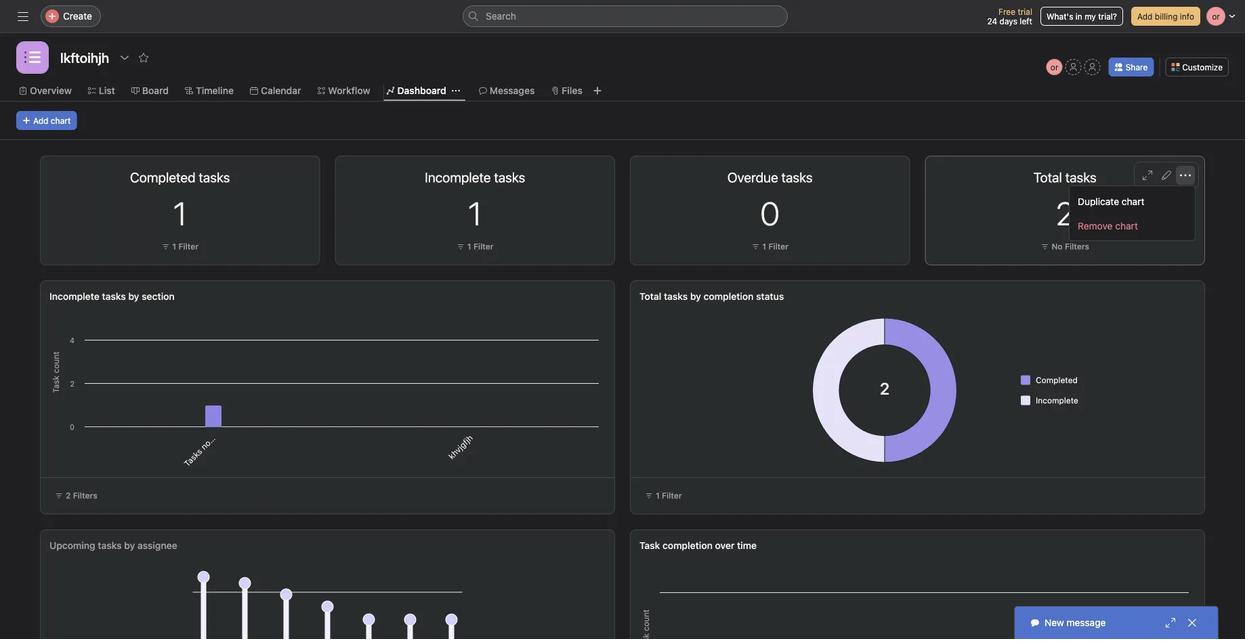 Task type: locate. For each thing, give the bounding box(es) containing it.
no filters button
[[1038, 240, 1093, 253]]

calendar
[[261, 85, 301, 96]]

None text field
[[57, 45, 113, 70]]

1 vertical spatial incomplete
[[1036, 396, 1079, 406]]

over time
[[715, 541, 757, 552]]

task completion over time
[[640, 541, 757, 552]]

incomplete for incomplete tasks by section
[[49, 291, 100, 302]]

tasks
[[182, 447, 204, 469]]

1 button down the incomplete tasks
[[468, 194, 482, 232]]

0 button
[[761, 194, 780, 232]]

1 filter
[[172, 242, 199, 251], [468, 242, 494, 251], [763, 242, 789, 251], [656, 491, 682, 501]]

share
[[1126, 62, 1148, 72]]

tab actions image
[[452, 87, 460, 95]]

task
[[640, 541, 660, 552]]

what's
[[1047, 12, 1074, 21]]

add billing info button
[[1132, 7, 1201, 26]]

add down 'overview' link
[[33, 116, 48, 125]]

more actions image
[[1181, 170, 1192, 181]]

0 vertical spatial 2
[[1056, 194, 1075, 232]]

add billing info
[[1138, 12, 1195, 21]]

duplicate chart
[[1078, 196, 1145, 207]]

total tasks
[[1034, 169, 1097, 185]]

filter for overdue tasks
[[769, 242, 789, 251]]

1 filter for total tasks by completion status
[[656, 491, 682, 501]]

tasks left by section
[[102, 291, 126, 302]]

tasks
[[102, 291, 126, 302], [664, 291, 688, 302], [98, 541, 122, 552]]

1 vertical spatial 2
[[66, 491, 71, 501]]

duplicate
[[1078, 196, 1120, 207]]

upcoming
[[49, 541, 95, 552]]

add chart
[[33, 116, 71, 125]]

filter for incomplete tasks
[[474, 242, 494, 251]]

2 left remove
[[1056, 194, 1075, 232]]

filters
[[1065, 242, 1090, 251], [73, 491, 97, 501]]

upcoming tasks by assignee
[[49, 541, 177, 552]]

tasks right the upcoming
[[98, 541, 122, 552]]

search list box
[[463, 5, 788, 27]]

1 horizontal spatial add
[[1138, 12, 1153, 21]]

or button
[[1047, 59, 1063, 75]]

add inside add billing info button
[[1138, 12, 1153, 21]]

1 vertical spatial filters
[[73, 491, 97, 501]]

1 button
[[173, 194, 187, 232], [468, 194, 482, 232]]

0 vertical spatial chart
[[51, 116, 71, 125]]

edit chart image
[[1162, 170, 1173, 181]]

customize
[[1183, 62, 1223, 72]]

0 horizontal spatial 2
[[66, 491, 71, 501]]

filters for 2 filters
[[73, 491, 97, 501]]

1 1 button from the left
[[173, 194, 187, 232]]

add inside add chart button
[[33, 116, 48, 125]]

0 horizontal spatial in
[[209, 430, 221, 442]]

tasks for by section
[[102, 291, 126, 302]]

what's in my trial? button
[[1041, 7, 1124, 26]]

total
[[640, 291, 662, 302]]

1 filter button for total tasks by completion status
[[639, 487, 688, 506]]

timeline
[[196, 85, 234, 96]]

2 for 2
[[1056, 194, 1075, 232]]

add chart button
[[16, 111, 77, 130]]

0 horizontal spatial 1 button
[[173, 194, 187, 232]]

what's in my trial?
[[1047, 12, 1118, 21]]

dashboard
[[398, 85, 446, 96]]

1 horizontal spatial incomplete
[[1036, 396, 1079, 406]]

new message
[[1045, 618, 1106, 629]]

chart down "overview" at the top left of page
[[51, 116, 71, 125]]

trial
[[1018, 7, 1033, 16]]

chart for duplicate chart
[[1122, 196, 1145, 207]]

close image
[[1187, 618, 1198, 629]]

show options image
[[119, 52, 130, 63]]

chart up remove chart link
[[1122, 196, 1145, 207]]

0 horizontal spatial filters
[[73, 491, 97, 501]]

incomplete for incomplete
[[1036, 396, 1079, 406]]

0 horizontal spatial add
[[33, 116, 48, 125]]

0 vertical spatial add
[[1138, 12, 1153, 21]]

1
[[173, 194, 187, 232], [468, 194, 482, 232], [172, 242, 176, 251], [468, 242, 472, 251], [763, 242, 767, 251], [656, 491, 660, 501]]

create button
[[41, 5, 101, 27]]

incomplete tasks by section
[[49, 291, 175, 302]]

filters up the upcoming
[[73, 491, 97, 501]]

1 vertical spatial in
[[209, 430, 221, 442]]

tasks for by assignee
[[98, 541, 122, 552]]

chart
[[51, 116, 71, 125], [1122, 196, 1145, 207], [1116, 220, 1139, 231]]

free trial 24 days left
[[988, 7, 1033, 26]]

workflow
[[328, 85, 370, 96]]

info
[[1181, 12, 1195, 21]]

2 button
[[1056, 194, 1075, 232]]

filter
[[179, 242, 199, 251], [474, 242, 494, 251], [769, 242, 789, 251], [662, 491, 682, 501]]

chart inside button
[[51, 116, 71, 125]]

search button
[[463, 5, 788, 27]]

tasks for by
[[664, 291, 688, 302]]

my
[[1085, 12, 1097, 21]]

not
[[199, 437, 214, 452]]

2 vertical spatial chart
[[1116, 220, 1139, 231]]

2 1 button from the left
[[468, 194, 482, 232]]

messages link
[[479, 83, 535, 98]]

share button
[[1109, 58, 1154, 77]]

filters right no
[[1065, 242, 1090, 251]]

chart down duplicate chart link
[[1116, 220, 1139, 231]]

create
[[63, 11, 92, 22]]

2 up the upcoming
[[66, 491, 71, 501]]

add left billing
[[1138, 12, 1153, 21]]

completed
[[1036, 376, 1078, 385]]

1 horizontal spatial 2
[[1056, 194, 1075, 232]]

filters inside the no filters button
[[1065, 242, 1090, 251]]

add
[[1138, 12, 1153, 21], [33, 116, 48, 125]]

trial?
[[1099, 12, 1118, 21]]

view chart image
[[1143, 170, 1154, 181]]

search
[[486, 11, 516, 22]]

section
[[221, 404, 247, 430]]

in inside button
[[1076, 12, 1083, 21]]

in
[[1076, 12, 1083, 21], [209, 430, 221, 442]]

1 vertical spatial chart
[[1122, 196, 1145, 207]]

1 button down completed tasks
[[173, 194, 187, 232]]

0 vertical spatial in
[[1076, 12, 1083, 21]]

2 filters button
[[49, 487, 103, 506]]

1 filter for incomplete tasks
[[468, 242, 494, 251]]

billing
[[1155, 12, 1178, 21]]

2 filters
[[66, 491, 97, 501]]

1 filter button
[[158, 240, 202, 253], [453, 240, 497, 253], [749, 240, 792, 253], [639, 487, 688, 506]]

more actions image
[[295, 170, 306, 181]]

chart for add chart
[[51, 116, 71, 125]]

0 vertical spatial filters
[[1065, 242, 1090, 251]]

0 vertical spatial incomplete
[[49, 291, 100, 302]]

1 horizontal spatial in
[[1076, 12, 1083, 21]]

1 horizontal spatial filters
[[1065, 242, 1090, 251]]

2 inside button
[[66, 491, 71, 501]]

incomplete
[[49, 291, 100, 302], [1036, 396, 1079, 406]]

1 filter button for overdue tasks
[[749, 240, 792, 253]]

list link
[[88, 83, 115, 98]]

dashboard link
[[387, 83, 446, 98]]

no filters
[[1052, 242, 1090, 251]]

remove
[[1078, 220, 1113, 231]]

filter for total tasks by completion status
[[662, 491, 682, 501]]

1 horizontal spatial 1 button
[[468, 194, 482, 232]]

add tab image
[[592, 85, 603, 96]]

workflow link
[[317, 83, 370, 98]]

1 vertical spatial add
[[33, 116, 48, 125]]

tasks left by
[[664, 291, 688, 302]]

add for add billing info
[[1138, 12, 1153, 21]]

remove chart link
[[1070, 213, 1196, 238]]

free
[[999, 7, 1016, 16]]

2
[[1056, 194, 1075, 232], [66, 491, 71, 501]]

filters inside the 2 filters button
[[73, 491, 97, 501]]

filters for no filters
[[1065, 242, 1090, 251]]

0 horizontal spatial incomplete
[[49, 291, 100, 302]]



Task type: describe. For each thing, give the bounding box(es) containing it.
completion
[[663, 541, 713, 552]]

tasks not in a section
[[182, 404, 247, 469]]

a
[[216, 425, 226, 435]]

incomplete tasks
[[425, 169, 526, 185]]

list
[[99, 85, 115, 96]]

in inside tasks not in a section
[[209, 430, 221, 442]]

no
[[1052, 242, 1063, 251]]

completed tasks
[[130, 169, 230, 185]]

add to starred image
[[138, 52, 149, 63]]

0
[[761, 194, 780, 232]]

2 for 2 filters
[[66, 491, 71, 501]]

calendar link
[[250, 83, 301, 98]]

duplicate chart link
[[1070, 189, 1196, 213]]

by section
[[128, 291, 175, 302]]

expand sidebar image
[[18, 11, 28, 22]]

by assignee
[[124, 541, 177, 552]]

files link
[[551, 83, 583, 98]]

chart for remove chart
[[1116, 220, 1139, 231]]

board
[[142, 85, 169, 96]]

completion status
[[704, 291, 784, 302]]

remove chart
[[1078, 220, 1139, 231]]

list image
[[24, 49, 41, 66]]

khvjgfjh
[[447, 434, 475, 462]]

board link
[[131, 83, 169, 98]]

add for add chart
[[33, 116, 48, 125]]

total tasks by completion status
[[640, 291, 784, 302]]

timeline link
[[185, 83, 234, 98]]

or
[[1051, 62, 1059, 72]]

edit chart image
[[276, 170, 287, 181]]

left
[[1020, 16, 1033, 26]]

view chart image
[[257, 170, 268, 181]]

days
[[1000, 16, 1018, 26]]

customize button
[[1166, 58, 1229, 77]]

1 filter button for incomplete tasks
[[453, 240, 497, 253]]

overview
[[30, 85, 72, 96]]

files
[[562, 85, 583, 96]]

1 filter for overdue tasks
[[763, 242, 789, 251]]

messages
[[490, 85, 535, 96]]

overdue tasks
[[728, 169, 813, 185]]

by
[[691, 291, 701, 302]]

expand new message image
[[1166, 618, 1177, 629]]

overview link
[[19, 83, 72, 98]]

24
[[988, 16, 998, 26]]



Task type: vqa. For each thing, say whether or not it's contained in the screenshot.
DO
no



